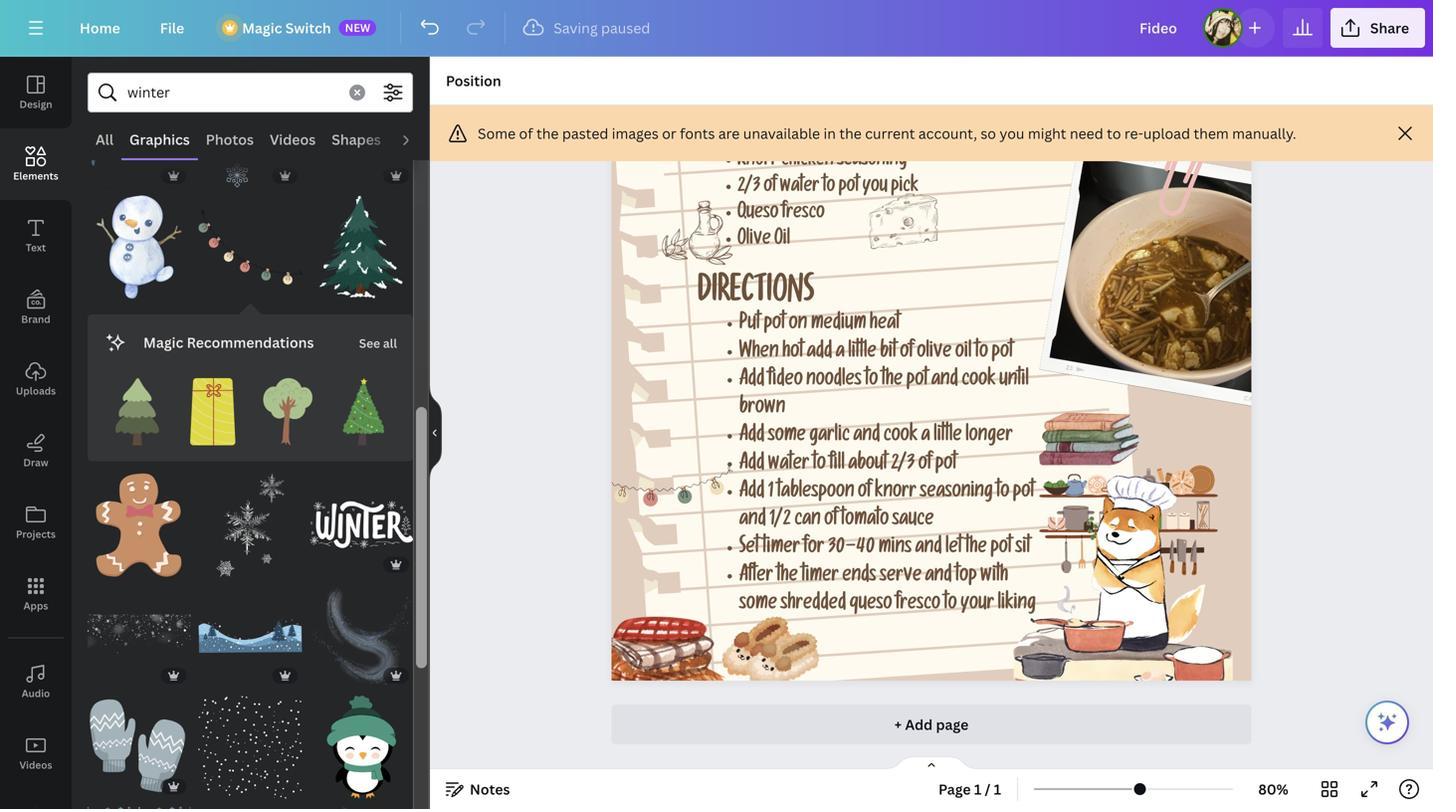 Task type: vqa. For each thing, say whether or not it's contained in the screenshot.
Planner
no



Task type: describe. For each thing, give the bounding box(es) containing it.
of right some
[[519, 124, 533, 143]]

1 horizontal spatial 1
[[975, 780, 982, 799]]

1 vertical spatial cook
[[884, 427, 918, 448]]

them
[[1194, 124, 1230, 143]]

serve
[[880, 567, 922, 588]]

current
[[866, 124, 916, 143]]

pasted
[[563, 124, 609, 143]]

tomato
[[842, 511, 889, 532]]

1 vertical spatial a
[[922, 427, 931, 448]]

see all button
[[357, 323, 399, 362]]

with
[[981, 567, 1009, 588]]

draw
[[23, 456, 48, 470]]

0 vertical spatial a
[[836, 343, 845, 364]]

olive oil hand drawn image
[[662, 201, 733, 265]]

1 inside the put pot on medium heat when hot add a little bit of olive oil to pot add fideo noodles to the pot and cook until brown add some garlic and cook a little longer add water to fill about 2/3 of pot add 1 tablespoon of knorr seasoning to pot and 1/2 can of tomato sauce set timer for 30-40 mins and let the pot sit after the timer ends serve and top with some shredded queso fresco to your liking
[[768, 483, 774, 504]]

+ add page button
[[612, 705, 1252, 745]]

chicken
[[782, 152, 835, 172]]

0 vertical spatial timer
[[763, 539, 800, 560]]

fresco inside knorr chicken seasoning 2/3 of water to pot you pick queso fresco olive oil
[[782, 205, 825, 225]]

top
[[956, 567, 978, 588]]

upload
[[1144, 124, 1191, 143]]

30-
[[828, 539, 857, 560]]

position button
[[438, 65, 510, 97]]

magic for magic switch
[[242, 18, 282, 37]]

directions
[[698, 279, 815, 313]]

0 vertical spatial some
[[768, 427, 806, 448]]

side panel tab list
[[0, 57, 72, 810]]

page 1 / 1
[[939, 780, 1002, 799]]

add
[[807, 343, 833, 364]]

and left let
[[916, 539, 942, 560]]

page
[[939, 780, 971, 799]]

oil
[[775, 231, 791, 251]]

knorr chicken seasoning 2/3 of water to pot you pick queso fresco olive oil
[[738, 152, 919, 251]]

snow textured pine christmas tree image
[[310, 196, 413, 299]]

put
[[740, 315, 761, 336]]

the down bit
[[882, 371, 903, 392]]

brown
[[740, 399, 786, 420]]

need
[[1070, 124, 1104, 143]]

brand
[[21, 313, 50, 326]]

saving paused
[[554, 18, 651, 37]]

file
[[160, 18, 184, 37]]

magic for magic recommendations
[[143, 333, 184, 352]]

to inside knorr chicken seasoning 2/3 of water to pot you pick queso fresco olive oil
[[823, 178, 836, 198]]

about
[[849, 455, 888, 476]]

magic switch
[[242, 18, 331, 37]]

heat
[[870, 315, 901, 336]]

0 vertical spatial audio button
[[389, 120, 445, 158]]

notes button
[[438, 774, 518, 806]]

winter pine trees forest image
[[310, 84, 413, 188]]

to left fill
[[813, 455, 826, 476]]

to down longer
[[997, 483, 1010, 504]]

snowflakes image
[[199, 474, 302, 577]]

falling winter snowballs image
[[199, 696, 302, 799]]

queso
[[850, 595, 893, 616]]

of right 'can'
[[825, 511, 838, 532]]

when
[[740, 343, 779, 364]]

share
[[1371, 18, 1410, 37]]

fonts
[[680, 124, 715, 143]]

longer
[[966, 427, 1013, 448]]

on
[[789, 315, 808, 336]]

share button
[[1331, 8, 1426, 48]]

the right in
[[840, 124, 862, 143]]

liking
[[998, 595, 1036, 616]]

large winter snow flakes image
[[88, 585, 191, 688]]

might
[[1028, 124, 1067, 143]]

+ add page
[[895, 716, 969, 734]]

2/3 inside knorr chicken seasoning 2/3 of water to pot you pick queso fresco olive oil
[[738, 178, 761, 198]]

seasoning inside the put pot on medium heat when hot add a little bit of olive oil to pot add fideo noodles to the pot and cook until brown add some garlic and cook a little longer add water to fill about 2/3 of pot add 1 tablespoon of knorr seasoning to pot and 1/2 can of tomato sauce set timer for 30-40 mins and let the pot sit after the timer ends serve and top with some shredded queso fresco to your liking
[[920, 483, 994, 504]]

apps button
[[0, 559, 72, 630]]

pot up until
[[992, 343, 1014, 364]]

unavailable
[[744, 124, 821, 143]]

add inside button
[[906, 716, 933, 734]]

knorr
[[738, 152, 779, 172]]

+
[[895, 716, 902, 734]]

text
[[26, 241, 46, 254]]

0 horizontal spatial little
[[849, 343, 877, 364]]

the right after
[[777, 567, 798, 588]]

after
[[740, 567, 774, 588]]

design button
[[0, 57, 72, 128]]

photos button
[[198, 120, 262, 158]]

hanging winter snowflakes illustration image
[[199, 84, 302, 188]]

switch
[[286, 18, 331, 37]]

queso
[[738, 205, 779, 225]]

pot inside knorr chicken seasoning 2/3 of water to pot you pick queso fresco olive oil
[[839, 178, 860, 198]]

hot
[[783, 343, 804, 364]]

pot left on
[[764, 315, 786, 336]]

noodles
[[807, 371, 862, 392]]

uploads button
[[0, 344, 72, 415]]

audio inside the side panel 'tab list'
[[22, 687, 50, 701]]

brand button
[[0, 272, 72, 344]]

a beautiful christmas tree. image
[[330, 378, 397, 446]]

pick
[[891, 178, 919, 198]]

apps
[[24, 599, 48, 613]]

to left your
[[944, 595, 958, 616]]

1 horizontal spatial you
[[1000, 124, 1025, 143]]

a tree with green leaves. image
[[254, 378, 322, 446]]

recommendations
[[187, 333, 314, 352]]

the left pasted
[[537, 124, 559, 143]]

40
[[857, 539, 875, 560]]

1 vertical spatial some
[[740, 595, 778, 616]]

graphics button
[[122, 120, 198, 158]]

pot down the 'olive' on the right
[[907, 371, 928, 392]]

of up tomato
[[858, 483, 872, 504]]

christmas lights hanging strings. image
[[199, 196, 302, 299]]

realistic winter wind and snow image
[[310, 585, 413, 688]]

photos
[[206, 130, 254, 149]]

manually.
[[1233, 124, 1297, 143]]



Task type: locate. For each thing, give the bounding box(es) containing it.
1 horizontal spatial cook
[[962, 371, 996, 392]]

pot right about
[[936, 455, 957, 476]]

file button
[[144, 8, 200, 48]]

0 horizontal spatial audio button
[[0, 646, 72, 718]]

1 horizontal spatial timer
[[802, 567, 839, 588]]

1 vertical spatial audio
[[22, 687, 50, 701]]

hide image
[[429, 385, 442, 481]]

1 vertical spatial water
[[768, 455, 810, 476]]

bit
[[880, 343, 897, 364]]

1 up 1/2
[[768, 483, 774, 504]]

seasoning inside knorr chicken seasoning 2/3 of water to pot you pick queso fresco olive oil
[[838, 152, 908, 172]]

0 horizontal spatial videos button
[[0, 718, 72, 790]]

shapes
[[332, 130, 381, 149]]

olive
[[738, 231, 771, 251]]

for
[[804, 539, 825, 560]]

audio button down apps
[[0, 646, 72, 718]]

0 horizontal spatial seasoning
[[838, 152, 908, 172]]

paused
[[601, 18, 651, 37]]

sit
[[1016, 539, 1031, 560]]

Design title text field
[[1124, 8, 1196, 48]]

0 vertical spatial fresco
[[782, 205, 825, 225]]

canva assistant image
[[1376, 711, 1400, 735]]

you left pick
[[863, 178, 888, 198]]

some of the pasted images or fonts are unavailable in the current account, so you might need to re-upload them manually.
[[478, 124, 1297, 143]]

a left longer
[[922, 427, 931, 448]]

0 horizontal spatial magic
[[143, 333, 184, 352]]

fideo
[[768, 371, 803, 392]]

add
[[740, 371, 765, 392], [740, 427, 765, 448], [740, 455, 765, 476], [740, 483, 765, 504], [906, 716, 933, 734]]

sauce
[[893, 511, 934, 532]]

1 horizontal spatial videos button
[[262, 120, 324, 158]]

projects button
[[0, 487, 72, 559]]

seasoning
[[838, 152, 908, 172], [920, 483, 994, 504]]

to down "chicken"
[[823, 178, 836, 198]]

all button
[[88, 120, 122, 158]]

1 horizontal spatial magic
[[242, 18, 282, 37]]

see
[[359, 335, 380, 352]]

1 vertical spatial seasoning
[[920, 483, 994, 504]]

can
[[795, 511, 821, 532]]

fresco inside the put pot on medium heat when hot add a little bit of olive oil to pot add fideo noodles to the pot and cook until brown add some garlic and cook a little longer add water to fill about 2/3 of pot add 1 tablespoon of knorr seasoning to pot and 1/2 can of tomato sauce set timer for 30-40 mins and let the pot sit after the timer ends serve and top with some shredded queso fresco to your liking
[[896, 595, 941, 616]]

and up about
[[854, 427, 881, 448]]

yellow gift box. image
[[179, 378, 246, 446]]

1 right "/" at bottom
[[994, 780, 1002, 799]]

main menu bar
[[0, 0, 1434, 57]]

/
[[985, 780, 991, 799]]

or
[[662, 124, 677, 143]]

watercolor winter illustration, cute snowman image
[[88, 196, 191, 299]]

winter landscape with snow image
[[199, 585, 302, 688]]

water up tablespoon on the right bottom of page
[[768, 455, 810, 476]]

put pot on medium heat when hot add a little bit of olive oil to pot add fideo noodles to the pot and cook until brown add some garlic and cook a little longer add water to fill about 2/3 of pot add 1 tablespoon of knorr seasoning to pot and 1/2 can of tomato sauce set timer for 30-40 mins and let the pot sit after the timer ends serve and top with some shredded queso fresco to your liking
[[740, 315, 1036, 616]]

saving paused status
[[514, 16, 661, 40]]

1 horizontal spatial fresco
[[896, 595, 941, 616]]

audio button
[[389, 120, 445, 158], [0, 646, 72, 718]]

cook down oil
[[962, 371, 996, 392]]

shredded
[[781, 595, 847, 616]]

show pages image
[[884, 756, 980, 772]]

winter gloves image
[[88, 696, 191, 799]]

0 vertical spatial videos
[[270, 130, 316, 149]]

1 vertical spatial timer
[[802, 567, 839, 588]]

timer
[[763, 539, 800, 560], [802, 567, 839, 588]]

audio button right shapes
[[389, 120, 445, 158]]

snow cap with icicle ornament winter decoration image
[[88, 84, 191, 188]]

0 vertical spatial audio
[[397, 130, 437, 149]]

fresco down serve
[[896, 595, 941, 616]]

0 horizontal spatial audio
[[22, 687, 50, 701]]

2/3 down knorr
[[738, 178, 761, 198]]

magic inside main menu bar
[[242, 18, 282, 37]]

draw button
[[0, 415, 72, 487]]

1 vertical spatial audio button
[[0, 646, 72, 718]]

80% button
[[1242, 774, 1306, 806]]

little left bit
[[849, 343, 877, 364]]

0 horizontal spatial 2/3
[[738, 178, 761, 198]]

to left re-
[[1107, 124, 1122, 143]]

cook
[[962, 371, 996, 392], [884, 427, 918, 448]]

0 horizontal spatial fresco
[[782, 205, 825, 225]]

some down brown
[[768, 427, 806, 448]]

page
[[937, 716, 969, 734]]

to right oil
[[976, 343, 989, 364]]

and left 1/2
[[740, 511, 766, 532]]

0 horizontal spatial cook
[[884, 427, 918, 448]]

to
[[1107, 124, 1122, 143], [823, 178, 836, 198], [976, 343, 989, 364], [866, 371, 879, 392], [813, 455, 826, 476], [997, 483, 1010, 504], [944, 595, 958, 616]]

1 vertical spatial you
[[863, 178, 888, 198]]

you right "so"
[[1000, 124, 1025, 143]]

fresco up oil
[[782, 205, 825, 225]]

of inside knorr chicken seasoning 2/3 of water to pot you pick queso fresco olive oil
[[764, 178, 777, 198]]

of up queso
[[764, 178, 777, 198]]

all
[[383, 335, 397, 352]]

80%
[[1259, 780, 1289, 799]]

water inside the put pot on medium heat when hot add a little bit of olive oil to pot add fideo noodles to the pot and cook until brown add some garlic and cook a little longer add water to fill about 2/3 of pot add 1 tablespoon of knorr seasoning to pot and 1/2 can of tomato sauce set timer for 30-40 mins and let the pot sit after the timer ends serve and top with some shredded queso fresco to your liking
[[768, 455, 810, 476]]

all
[[96, 130, 114, 149]]

Search elements search field
[[127, 74, 338, 112]]

0 horizontal spatial a
[[836, 343, 845, 364]]

audio down apps
[[22, 687, 50, 701]]

hot cocoa winter season element image
[[199, 807, 302, 810]]

1 horizontal spatial audio
[[397, 130, 437, 149]]

uploads
[[16, 384, 56, 398]]

fill
[[830, 455, 845, 476]]

in
[[824, 124, 836, 143]]

of right bit
[[901, 343, 914, 364]]

pastel christmas tree. image
[[104, 378, 171, 446]]

1 vertical spatial fresco
[[896, 595, 941, 616]]

until
[[1000, 371, 1030, 392]]

set
[[740, 539, 760, 560]]

0 vertical spatial you
[[1000, 124, 1025, 143]]

1/2
[[770, 511, 791, 532]]

home
[[80, 18, 120, 37]]

0 vertical spatial seasoning
[[838, 152, 908, 172]]

1 vertical spatial videos button
[[0, 718, 72, 790]]

cook up about
[[884, 427, 918, 448]]

let
[[946, 539, 963, 560]]

2/3 up knorr
[[891, 455, 915, 476]]

0 vertical spatial videos button
[[262, 120, 324, 158]]

1
[[768, 483, 774, 504], [975, 780, 982, 799], [994, 780, 1002, 799]]

a right add
[[836, 343, 845, 364]]

videos inside the side panel 'tab list'
[[19, 759, 52, 772]]

saving
[[554, 18, 598, 37]]

some down after
[[740, 595, 778, 616]]

images
[[612, 124, 659, 143]]

pot up sit
[[1013, 483, 1035, 504]]

magic recommendations
[[143, 333, 314, 352]]

you
[[1000, 124, 1025, 143], [863, 178, 888, 198]]

a
[[836, 343, 845, 364], [922, 427, 931, 448]]

and
[[932, 371, 959, 392], [854, 427, 881, 448], [740, 511, 766, 532], [916, 539, 942, 560], [926, 567, 953, 588]]

seasoning up sauce
[[920, 483, 994, 504]]

0 vertical spatial water
[[780, 178, 820, 198]]

water down "chicken"
[[780, 178, 820, 198]]

garlic
[[810, 427, 850, 448]]

tablespoon
[[778, 483, 855, 504]]

0 vertical spatial magic
[[242, 18, 282, 37]]

magic up pastel christmas tree. 'image' on the left
[[143, 333, 184, 352]]

2 horizontal spatial 1
[[994, 780, 1002, 799]]

1 left "/" at bottom
[[975, 780, 982, 799]]

graphics
[[129, 130, 190, 149]]

text button
[[0, 200, 72, 272]]

magic
[[242, 18, 282, 37], [143, 333, 184, 352]]

the
[[537, 124, 559, 143], [840, 124, 862, 143], [882, 371, 903, 392], [966, 539, 988, 560], [777, 567, 798, 588]]

water inside knorr chicken seasoning 2/3 of water to pot you pick queso fresco olive oil
[[780, 178, 820, 198]]

audio right shapes
[[397, 130, 437, 149]]

1 vertical spatial 2/3
[[891, 455, 915, 476]]

timer down for
[[802, 567, 839, 588]]

your
[[961, 595, 995, 616]]

seasoning down 'some of the pasted images or fonts are unavailable in the current account, so you might need to re-upload them manually.'
[[838, 152, 908, 172]]

little
[[849, 343, 877, 364], [934, 427, 963, 448]]

water
[[780, 178, 820, 198], [768, 455, 810, 476]]

of right about
[[919, 455, 932, 476]]

medium
[[811, 315, 867, 336]]

1 vertical spatial little
[[934, 427, 963, 448]]

0 horizontal spatial you
[[863, 178, 888, 198]]

0 horizontal spatial 1
[[768, 483, 774, 504]]

magic left the switch
[[242, 18, 282, 37]]

videos button
[[262, 120, 324, 158], [0, 718, 72, 790]]

some
[[478, 124, 516, 143]]

shapes button
[[324, 120, 389, 158]]

olive
[[917, 343, 952, 364]]

1 horizontal spatial a
[[922, 427, 931, 448]]

so
[[981, 124, 997, 143]]

penguin image
[[310, 696, 413, 799]]

you inside knorr chicken seasoning 2/3 of water to pot you pick queso fresco olive oil
[[863, 178, 888, 198]]

timer down 1/2
[[763, 539, 800, 560]]

design
[[19, 98, 52, 111]]

0 vertical spatial cook
[[962, 371, 996, 392]]

1 vertical spatial videos
[[19, 759, 52, 772]]

videos
[[270, 130, 316, 149], [19, 759, 52, 772]]

pot
[[839, 178, 860, 198], [764, 315, 786, 336], [992, 343, 1014, 364], [907, 371, 928, 392], [936, 455, 957, 476], [1013, 483, 1035, 504], [991, 539, 1013, 560]]

and down the 'olive' on the right
[[932, 371, 959, 392]]

1 horizontal spatial videos
[[270, 130, 316, 149]]

group
[[88, 84, 191, 188], [199, 84, 302, 188], [310, 84, 413, 188], [88, 184, 191, 299], [199, 184, 302, 299], [310, 184, 413, 299], [104, 366, 171, 446], [179, 366, 246, 446], [254, 366, 322, 446], [330, 366, 397, 446], [199, 462, 302, 577], [88, 474, 191, 577], [310, 474, 413, 577], [88, 573, 191, 688], [199, 585, 302, 688], [310, 585, 413, 688], [199, 684, 302, 799], [88, 696, 191, 799], [310, 696, 413, 799], [88, 795, 191, 810], [199, 795, 302, 810], [310, 807, 413, 810]]

pot left sit
[[991, 539, 1013, 560]]

1 horizontal spatial little
[[934, 427, 963, 448]]

0 horizontal spatial timer
[[763, 539, 800, 560]]

pot left pick
[[839, 178, 860, 198]]

0 vertical spatial 2/3
[[738, 178, 761, 198]]

gingerbread cookie image
[[88, 474, 191, 577]]

little left longer
[[934, 427, 963, 448]]

elements
[[13, 169, 58, 183]]

1 horizontal spatial 2/3
[[891, 455, 915, 476]]

2/3 inside the put pot on medium heat when hot add a little bit of olive oil to pot add fideo noodles to the pot and cook until brown add some garlic and cook a little longer add water to fill about 2/3 of pot add 1 tablespoon of knorr seasoning to pot and 1/2 can of tomato sauce set timer for 30-40 mins and let the pot sit after the timer ends serve and top with some shredded queso fresco to your liking
[[891, 455, 915, 476]]

to right noodles
[[866, 371, 879, 392]]

the right let
[[966, 539, 988, 560]]

re-
[[1125, 124, 1144, 143]]

audio
[[397, 130, 437, 149], [22, 687, 50, 701]]

and left top at the right of page
[[926, 567, 953, 588]]

knorr
[[875, 483, 917, 504]]

0 vertical spatial little
[[849, 343, 877, 364]]

1 horizontal spatial audio button
[[389, 120, 445, 158]]

elements button
[[0, 128, 72, 200]]

0 horizontal spatial videos
[[19, 759, 52, 772]]

are
[[719, 124, 740, 143]]

blue seamless snowflakes pattern image
[[88, 807, 191, 810]]

mins
[[879, 539, 912, 560]]

1 horizontal spatial seasoning
[[920, 483, 994, 504]]

ends
[[843, 567, 877, 588]]

home link
[[64, 8, 136, 48]]

1 vertical spatial magic
[[143, 333, 184, 352]]

cute winter snowman image
[[310, 807, 413, 810]]



